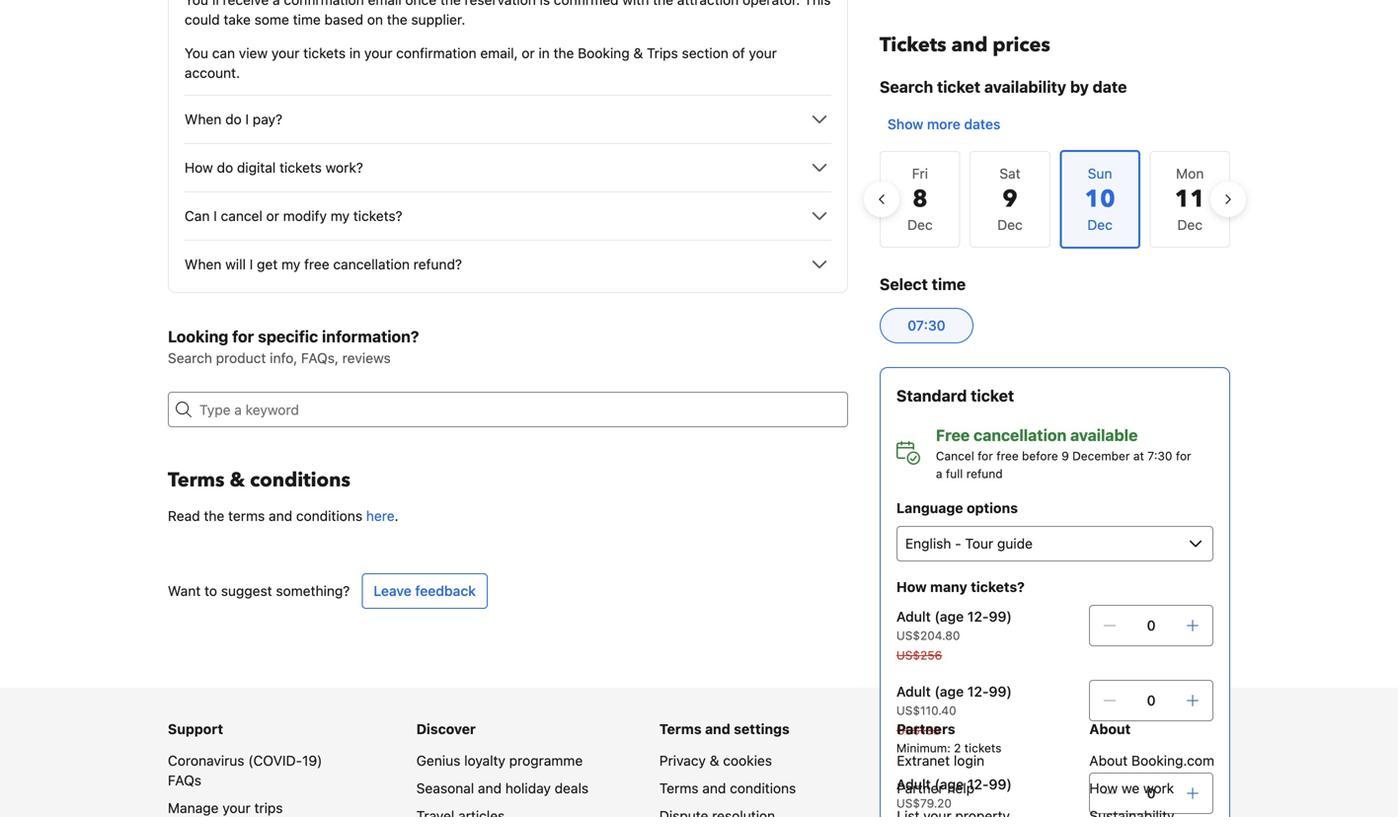 Task type: describe. For each thing, give the bounding box(es) containing it.
my inside dropdown button
[[281, 256, 300, 273]]

operator.
[[743, 0, 800, 8]]

confirmation inside the you can view your tickets in your confirmation email, or in the booking & trips section of your account.
[[396, 45, 477, 61]]

cancellation inside dropdown button
[[333, 256, 410, 273]]

you'll
[[185, 0, 219, 8]]

a inside you'll receive a confirmation email once the reservation is confirmed with the attraction operator. this could take some time based on the supplier.
[[273, 0, 280, 8]]

terms for terms & conditions
[[168, 467, 225, 494]]

view
[[239, 45, 268, 61]]

adult (age 12-99) us$204.80
[[897, 609, 1012, 643]]

here
[[366, 508, 395, 524]]

manage
[[168, 800, 219, 817]]

account.
[[185, 65, 240, 81]]

can i cancel or modify my tickets?
[[185, 208, 403, 224]]

mon
[[1176, 165, 1204, 182]]

0 vertical spatial search
[[880, 78, 933, 96]]

faqs,
[[301, 350, 339, 366]]

login
[[954, 753, 985, 769]]

show more dates
[[888, 116, 1001, 132]]

email,
[[480, 45, 518, 61]]

tickets for us$138 minimum: 2 tickets
[[965, 742, 1002, 755]]

once
[[405, 0, 437, 8]]

7:30
[[1148, 449, 1173, 463]]

extranet login link
[[897, 753, 985, 769]]

manage your trips link
[[168, 800, 283, 817]]

how do digital tickets work? button
[[185, 156, 831, 180]]

coronavirus (covid-19) faqs
[[168, 753, 322, 789]]

select time
[[880, 275, 966, 294]]

settings
[[734, 721, 790, 738]]

and for seasonal and holiday deals
[[478, 781, 502, 797]]

how for how we work
[[1090, 781, 1118, 797]]

tickets for how do digital tickets work?
[[280, 159, 322, 176]]

conditions for terms and conditions
[[730, 781, 796, 797]]

manage your trips
[[168, 800, 283, 817]]

adult for adult (age 12-99) us$110.40
[[897, 684, 931, 700]]

terms and conditions
[[659, 781, 796, 797]]

can
[[212, 45, 235, 61]]

leave
[[374, 583, 412, 599]]

the right read
[[204, 508, 224, 524]]

you can view your tickets in your confirmation email, or in the booking & trips section of your account.
[[185, 45, 777, 81]]

ticket for standard
[[971, 387, 1014, 405]]

cookies
[[723, 753, 772, 769]]

dec for 9
[[998, 217, 1023, 233]]

terms
[[228, 508, 265, 524]]

0 for adult (age 12-99) us$79.20
[[1147, 786, 1156, 802]]

12- for adult (age 12-99) us$79.20
[[968, 777, 989, 793]]

on
[[367, 11, 383, 28]]

how we work link
[[1090, 781, 1174, 797]]

99) for adult (age 12-99) us$110.40
[[989, 684, 1012, 700]]

discover
[[416, 721, 476, 738]]

genius loyalty programme link
[[416, 753, 583, 769]]

sat 9 dec
[[998, 165, 1023, 233]]

cancellation inside free cancellation available cancel for free before 9 december at 7:30 for a full refund
[[974, 426, 1067, 445]]

you'll receive a confirmation email once the reservation is confirmed with the attraction operator. this could take some time based on the supplier.
[[185, 0, 831, 28]]

0 for adult (age 12-99) us$110.40
[[1147, 693, 1156, 709]]

partner help
[[897, 781, 975, 797]]

trips
[[254, 800, 283, 817]]

the inside the you can view your tickets in your confirmation email, or in the booking & trips section of your account.
[[554, 45, 574, 61]]

the right with
[[653, 0, 674, 8]]

& inside the you can view your tickets in your confirmation email, or in the booking & trips section of your account.
[[633, 45, 643, 61]]

9 inside sat 9 dec
[[1003, 183, 1018, 216]]

2 horizontal spatial for
[[1176, 449, 1192, 463]]

when do i pay?
[[185, 111, 282, 127]]

dates
[[964, 116, 1001, 132]]

programme
[[509, 753, 583, 769]]

when do i pay? button
[[185, 108, 831, 131]]

loyalty
[[464, 753, 506, 769]]

.
[[395, 508, 399, 524]]

show
[[888, 116, 924, 132]]

read the terms and conditions here .
[[168, 508, 399, 524]]

cancel
[[221, 208, 263, 224]]

support
[[168, 721, 223, 738]]

prices
[[993, 32, 1051, 59]]

available
[[1070, 426, 1138, 445]]

coronavirus (covid-19) faqs link
[[168, 753, 322, 789]]

email
[[368, 0, 402, 8]]

select
[[880, 275, 928, 294]]

deals
[[555, 781, 589, 797]]

how for how many tickets?
[[897, 579, 927, 595]]

booking.com
[[1132, 753, 1215, 769]]

adult for adult (age 12-99) us$79.20
[[897, 777, 931, 793]]

adult for adult (age 12-99) us$204.80
[[897, 609, 931, 625]]

us$256
[[897, 649, 942, 663]]

with
[[622, 0, 649, 8]]

and for terms and settings
[[705, 721, 730, 738]]

looking for specific information? search product info, faqs, reviews
[[168, 327, 419, 366]]

could
[[185, 11, 220, 28]]

99) for adult (age 12-99) us$204.80
[[989, 609, 1012, 625]]

about for about booking.com
[[1090, 753, 1128, 769]]

1 in from the left
[[349, 45, 361, 61]]

(covid-
[[248, 753, 302, 769]]

free cancellation available cancel for free before 9 december at 7:30 for a full refund
[[936, 426, 1192, 481]]

this
[[804, 0, 831, 8]]

do for when
[[225, 111, 242, 127]]

tickets? inside can i cancel or modify my tickets? 'dropdown button'
[[353, 208, 403, 224]]

take
[[224, 11, 251, 28]]

your left trips
[[222, 800, 251, 817]]

date
[[1093, 78, 1127, 96]]

want to suggest something?
[[168, 583, 350, 599]]

dec for 8
[[908, 217, 933, 233]]

terms for terms and conditions
[[659, 781, 699, 797]]

suggest
[[221, 583, 272, 599]]

free for will
[[304, 256, 329, 273]]

work
[[1144, 781, 1174, 797]]

terms and settings
[[659, 721, 790, 738]]

extranet
[[897, 753, 950, 769]]

seasonal
[[416, 781, 474, 797]]

is
[[540, 0, 550, 8]]

(age for adult (age 12-99) us$79.20
[[935, 777, 964, 793]]

how we work
[[1090, 781, 1174, 797]]

at
[[1133, 449, 1144, 463]]

9 inside free cancellation available cancel for free before 9 december at 7:30 for a full refund
[[1062, 449, 1069, 463]]

some
[[254, 11, 289, 28]]

can
[[185, 208, 210, 224]]

confirmation inside you'll receive a confirmation email once the reservation is confirmed with the attraction operator. this could take some time based on the supplier.
[[284, 0, 364, 8]]

your right of
[[749, 45, 777, 61]]

about for about
[[1090, 721, 1131, 738]]

show more dates button
[[880, 107, 1009, 142]]

the up supplier.
[[440, 0, 461, 8]]

us$110.40
[[897, 704, 957, 718]]

booking
[[578, 45, 630, 61]]

search ticket availability by date
[[880, 78, 1127, 96]]

pay?
[[253, 111, 282, 127]]



Task type: vqa. For each thing, say whether or not it's contained in the screenshot.
USD dropdown button
no



Task type: locate. For each thing, give the bounding box(es) containing it.
search down looking at the left of page
[[168, 350, 212, 366]]

how left many at the right bottom of the page
[[897, 579, 927, 595]]

privacy & cookies link
[[659, 753, 772, 769]]

tickets? down the work?
[[353, 208, 403, 224]]

do left pay?
[[225, 111, 242, 127]]

1 horizontal spatial a
[[936, 467, 943, 481]]

tickets inside us$138 minimum: 2 tickets
[[965, 742, 1002, 755]]

do inside when do i pay? dropdown button
[[225, 111, 242, 127]]

time right some
[[293, 11, 321, 28]]

i right can
[[214, 208, 217, 224]]

conditions up read the terms and conditions here .
[[250, 467, 351, 494]]

1 vertical spatial cancellation
[[974, 426, 1067, 445]]

dec down 11
[[1178, 217, 1203, 233]]

9
[[1003, 183, 1018, 216], [1062, 449, 1069, 463]]

1 dec from the left
[[908, 217, 933, 233]]

1 vertical spatial do
[[217, 159, 233, 176]]

(age up us$110.40
[[935, 684, 964, 700]]

region containing 8
[[864, 142, 1246, 257]]

do
[[225, 111, 242, 127], [217, 159, 233, 176]]

for inside looking for specific information? search product info, faqs, reviews
[[232, 327, 254, 346]]

adult
[[897, 609, 931, 625], [897, 684, 931, 700], [897, 777, 931, 793]]

a inside free cancellation available cancel for free before 9 december at 7:30 for a full refund
[[936, 467, 943, 481]]

0 vertical spatial tickets?
[[353, 208, 403, 224]]

0 vertical spatial cancellation
[[333, 256, 410, 273]]

or right cancel
[[266, 208, 279, 224]]

0 vertical spatial 0
[[1147, 618, 1156, 634]]

information?
[[322, 327, 419, 346]]

0 horizontal spatial dec
[[908, 217, 933, 233]]

in
[[349, 45, 361, 61], [539, 45, 550, 61]]

in down based
[[349, 45, 361, 61]]

or inside 'dropdown button'
[[266, 208, 279, 224]]

(age up us$204.80
[[935, 609, 964, 625]]

0 vertical spatial how
[[185, 159, 213, 176]]

options
[[967, 500, 1018, 516]]

0 vertical spatial 9
[[1003, 183, 1018, 216]]

& up terms
[[230, 467, 245, 494]]

1 horizontal spatial cancellation
[[974, 426, 1067, 445]]

2 horizontal spatial how
[[1090, 781, 1118, 797]]

conditions left here link
[[296, 508, 362, 524]]

when left will in the top of the page
[[185, 256, 222, 273]]

1 (age from the top
[[935, 609, 964, 625]]

privacy
[[659, 753, 706, 769]]

about up 'we'
[[1090, 753, 1128, 769]]

and down privacy & cookies link
[[702, 781, 726, 797]]

3 0 from the top
[[1147, 786, 1156, 802]]

1 vertical spatial a
[[936, 467, 943, 481]]

language
[[897, 500, 963, 516]]

(age inside adult (age 12-99) us$110.40
[[935, 684, 964, 700]]

terms up read
[[168, 467, 225, 494]]

us$204.80
[[897, 629, 960, 643]]

2 vertical spatial tickets
[[965, 742, 1002, 755]]

how for how do digital tickets work?
[[185, 159, 213, 176]]

trips
[[647, 45, 678, 61]]

modify
[[283, 208, 327, 224]]

reservation
[[465, 0, 536, 8]]

tickets? right many at the right bottom of the page
[[971, 579, 1025, 595]]

0 vertical spatial my
[[331, 208, 350, 224]]

free
[[304, 256, 329, 273], [997, 449, 1019, 463]]

refund
[[966, 467, 1003, 481]]

and left prices
[[952, 32, 988, 59]]

my
[[331, 208, 350, 224], [281, 256, 300, 273]]

1 vertical spatial tickets?
[[971, 579, 1025, 595]]

2 vertical spatial 12-
[[968, 777, 989, 793]]

free inside free cancellation available cancel for free before 9 december at 7:30 for a full refund
[[997, 449, 1019, 463]]

0 horizontal spatial my
[[281, 256, 300, 273]]

when for when do i pay?
[[185, 111, 222, 127]]

receive
[[223, 0, 269, 8]]

0 vertical spatial i
[[245, 111, 249, 127]]

1 vertical spatial how
[[897, 579, 927, 595]]

0 vertical spatial &
[[633, 45, 643, 61]]

do for how
[[217, 159, 233, 176]]

2 horizontal spatial &
[[710, 753, 719, 769]]

and up privacy & cookies link
[[705, 721, 730, 738]]

terms up privacy
[[659, 721, 702, 738]]

12- down login
[[968, 777, 989, 793]]

dec inside mon 11 dec
[[1178, 217, 1203, 233]]

0 vertical spatial or
[[522, 45, 535, 61]]

my right the 'get'
[[281, 256, 300, 273]]

privacy & cookies
[[659, 753, 772, 769]]

2 12- from the top
[[968, 684, 989, 700]]

0 horizontal spatial cancellation
[[333, 256, 410, 273]]

1 vertical spatial when
[[185, 256, 222, 273]]

dec for 11
[[1178, 217, 1203, 233]]

1 vertical spatial (age
[[935, 684, 964, 700]]

dec down the sat at the right top
[[998, 217, 1023, 233]]

12- inside adult (age 12-99) us$79.20
[[968, 777, 989, 793]]

conditions for terms & conditions
[[250, 467, 351, 494]]

0 vertical spatial adult
[[897, 609, 931, 625]]

0 vertical spatial 12-
[[968, 609, 989, 625]]

availability
[[984, 78, 1067, 96]]

free
[[936, 426, 970, 445]]

for up the refund
[[978, 449, 993, 463]]

0 horizontal spatial 9
[[1003, 183, 1018, 216]]

1 vertical spatial 99)
[[989, 684, 1012, 700]]

1 vertical spatial 0
[[1147, 693, 1156, 709]]

us$79.20
[[897, 797, 952, 811]]

12- for adult (age 12-99) us$110.40
[[968, 684, 989, 700]]

tickets
[[880, 32, 947, 59]]

1 horizontal spatial in
[[539, 45, 550, 61]]

2 horizontal spatial dec
[[1178, 217, 1203, 233]]

1 vertical spatial 9
[[1062, 449, 1069, 463]]

0 horizontal spatial for
[[232, 327, 254, 346]]

how many tickets?
[[897, 579, 1025, 595]]

ticket for search
[[937, 78, 981, 96]]

to
[[204, 583, 217, 599]]

confirmation up based
[[284, 0, 364, 8]]

& left trips
[[633, 45, 643, 61]]

in right the email,
[[539, 45, 550, 61]]

adult inside adult (age 12-99) us$79.20
[[897, 777, 931, 793]]

your right view
[[271, 45, 300, 61]]

leave feedback button
[[362, 574, 488, 609]]

0 horizontal spatial how
[[185, 159, 213, 176]]

0 horizontal spatial time
[[293, 11, 321, 28]]

standard
[[897, 387, 967, 405]]

2 vertical spatial terms
[[659, 781, 699, 797]]

1 about from the top
[[1090, 721, 1131, 738]]

read
[[168, 508, 200, 524]]

tickets left the work?
[[280, 159, 322, 176]]

1 horizontal spatial &
[[633, 45, 643, 61]]

2 adult from the top
[[897, 684, 931, 700]]

0 horizontal spatial a
[[273, 0, 280, 8]]

adult up the us$79.20 on the bottom
[[897, 777, 931, 793]]

99) inside the adult (age 12-99) us$204.80
[[989, 609, 1012, 625]]

1 horizontal spatial free
[[997, 449, 1019, 463]]

1 99) from the top
[[989, 609, 1012, 625]]

07:30
[[908, 317, 946, 334]]

1 horizontal spatial confirmation
[[396, 45, 477, 61]]

do inside how do digital tickets work? dropdown button
[[217, 159, 233, 176]]

1 vertical spatial tickets
[[280, 159, 322, 176]]

0 vertical spatial confirmation
[[284, 0, 364, 8]]

for right 7:30
[[1176, 449, 1192, 463]]

you
[[185, 45, 208, 61]]

2 vertical spatial 99)
[[989, 777, 1012, 793]]

Type a keyword field
[[192, 392, 848, 428]]

2 vertical spatial conditions
[[730, 781, 796, 797]]

(age inside the adult (age 12-99) us$204.80
[[935, 609, 964, 625]]

12- for adult (age 12-99) us$204.80
[[968, 609, 989, 625]]

terms & conditions
[[168, 467, 351, 494]]

cancel
[[936, 449, 974, 463]]

99) up us$138 minimum: 2 tickets
[[989, 684, 1012, 700]]

conditions down the cookies
[[730, 781, 796, 797]]

99) inside adult (age 12-99) us$110.40
[[989, 684, 1012, 700]]

2 vertical spatial (age
[[935, 777, 964, 793]]

adult up us$110.40
[[897, 684, 931, 700]]

0 vertical spatial tickets
[[303, 45, 346, 61]]

about up the about booking.com
[[1090, 721, 1131, 738]]

2 99) from the top
[[989, 684, 1012, 700]]

99) inside adult (age 12-99) us$79.20
[[989, 777, 1012, 793]]

product
[[216, 350, 266, 366]]

12- up us$138 minimum: 2 tickets
[[968, 684, 989, 700]]

terms down privacy
[[659, 781, 699, 797]]

0 horizontal spatial in
[[349, 45, 361, 61]]

my inside 'dropdown button'
[[331, 208, 350, 224]]

2 vertical spatial adult
[[897, 777, 931, 793]]

faqs
[[168, 773, 201, 789]]

tickets down based
[[303, 45, 346, 61]]

the left booking
[[554, 45, 574, 61]]

of
[[732, 45, 745, 61]]

i inside 'dropdown button'
[[214, 208, 217, 224]]

for up product
[[232, 327, 254, 346]]

1 vertical spatial confirmation
[[396, 45, 477, 61]]

3 dec from the left
[[1178, 217, 1203, 233]]

when down account.
[[185, 111, 222, 127]]

1 horizontal spatial search
[[880, 78, 933, 96]]

coronavirus
[[168, 753, 244, 769]]

i right will in the top of the page
[[250, 256, 253, 273]]

or inside the you can view your tickets in your confirmation email, or in the booking & trips section of your account.
[[522, 45, 535, 61]]

1 horizontal spatial dec
[[998, 217, 1023, 233]]

dec down 8
[[908, 217, 933, 233]]

adult inside adult (age 12-99) us$110.40
[[897, 684, 931, 700]]

12- inside the adult (age 12-99) us$204.80
[[968, 609, 989, 625]]

looking
[[168, 327, 228, 346]]

time right select
[[932, 275, 966, 294]]

a up some
[[273, 0, 280, 8]]

the down email
[[387, 11, 408, 28]]

do left digital on the left
[[217, 159, 233, 176]]

99) for adult (age 12-99) us$79.20
[[989, 777, 1012, 793]]

terms for terms and settings
[[659, 721, 702, 738]]

0 vertical spatial a
[[273, 0, 280, 8]]

and for terms and conditions
[[702, 781, 726, 797]]

2 vertical spatial how
[[1090, 781, 1118, 797]]

0 vertical spatial (age
[[935, 609, 964, 625]]

0 vertical spatial conditions
[[250, 467, 351, 494]]

1 vertical spatial time
[[932, 275, 966, 294]]

confirmation down supplier.
[[396, 45, 477, 61]]

adult inside the adult (age 12-99) us$204.80
[[897, 609, 931, 625]]

i
[[245, 111, 249, 127], [214, 208, 217, 224], [250, 256, 253, 273]]

1 horizontal spatial 9
[[1062, 449, 1069, 463]]

adult (age 12-99) us$79.20
[[897, 777, 1012, 811]]

0 horizontal spatial search
[[168, 350, 212, 366]]

we
[[1122, 781, 1140, 797]]

how up can
[[185, 159, 213, 176]]

0 horizontal spatial confirmation
[[284, 0, 364, 8]]

ticket
[[937, 78, 981, 96], [971, 387, 1014, 405]]

many
[[930, 579, 968, 595]]

when will i get my free cancellation refund? button
[[185, 253, 831, 277]]

the
[[440, 0, 461, 8], [653, 0, 674, 8], [387, 11, 408, 28], [554, 45, 574, 61], [204, 508, 224, 524]]

1 0 from the top
[[1147, 618, 1156, 634]]

(age inside adult (age 12-99) us$79.20
[[935, 777, 964, 793]]

region
[[864, 142, 1246, 257]]

2 (age from the top
[[935, 684, 964, 700]]

and down "loyalty"
[[478, 781, 502, 797]]

8
[[913, 183, 928, 216]]

0 vertical spatial about
[[1090, 721, 1131, 738]]

genius
[[416, 753, 461, 769]]

1 vertical spatial about
[[1090, 753, 1128, 769]]

about booking.com link
[[1090, 753, 1215, 769]]

i for do
[[245, 111, 249, 127]]

1 vertical spatial adult
[[897, 684, 931, 700]]

search up "show"
[[880, 78, 933, 96]]

12- inside adult (age 12-99) us$110.40
[[968, 684, 989, 700]]

1 horizontal spatial tickets?
[[971, 579, 1025, 595]]

1 vertical spatial search
[[168, 350, 212, 366]]

1 horizontal spatial my
[[331, 208, 350, 224]]

2 in from the left
[[539, 45, 550, 61]]

99) right help
[[989, 777, 1012, 793]]

3 99) from the top
[[989, 777, 1012, 793]]

0 horizontal spatial &
[[230, 467, 245, 494]]

get
[[257, 256, 278, 273]]

work?
[[326, 159, 363, 176]]

adult (age 12-99) us$110.40
[[897, 684, 1012, 718]]

by
[[1070, 78, 1089, 96]]

(age for adult (age 12-99) us$110.40
[[935, 684, 964, 700]]

cancellation left refund?
[[333, 256, 410, 273]]

1 vertical spatial i
[[214, 208, 217, 224]]

free inside dropdown button
[[304, 256, 329, 273]]

how inside dropdown button
[[185, 159, 213, 176]]

i for will
[[250, 256, 253, 273]]

& for terms & conditions
[[230, 467, 245, 494]]

cancellation up before
[[974, 426, 1067, 445]]

9 right before
[[1062, 449, 1069, 463]]

0 vertical spatial 99)
[[989, 609, 1012, 625]]

or right the email,
[[522, 45, 535, 61]]

1 horizontal spatial or
[[522, 45, 535, 61]]

free right the 'get'
[[304, 256, 329, 273]]

based
[[324, 11, 363, 28]]

& up terms and conditions
[[710, 753, 719, 769]]

(age down extranet login link at the right of page
[[935, 777, 964, 793]]

digital
[[237, 159, 276, 176]]

3 12- from the top
[[968, 777, 989, 793]]

tickets?
[[353, 208, 403, 224], [971, 579, 1025, 595]]

12- down how many tickets?
[[968, 609, 989, 625]]

(age for adult (age 12-99) us$204.80
[[935, 609, 964, 625]]

ticket right the standard
[[971, 387, 1014, 405]]

1 horizontal spatial for
[[978, 449, 993, 463]]

adult up us$204.80
[[897, 609, 931, 625]]

0 horizontal spatial free
[[304, 256, 329, 273]]

19)
[[302, 753, 322, 769]]

1 vertical spatial terms
[[659, 721, 702, 738]]

when for when will i get my free cancellation refund?
[[185, 256, 222, 273]]

how do digital tickets work?
[[185, 159, 363, 176]]

1 vertical spatial &
[[230, 467, 245, 494]]

1 12- from the top
[[968, 609, 989, 625]]

1 vertical spatial 12-
[[968, 684, 989, 700]]

want
[[168, 583, 201, 599]]

free for cancellation
[[997, 449, 1019, 463]]

and right terms
[[269, 508, 292, 524]]

2 vertical spatial &
[[710, 753, 719, 769]]

0 vertical spatial time
[[293, 11, 321, 28]]

tickets inside dropdown button
[[280, 159, 322, 176]]

ticket up show more dates
[[937, 78, 981, 96]]

search inside looking for specific information? search product info, faqs, reviews
[[168, 350, 212, 366]]

3 adult from the top
[[897, 777, 931, 793]]

1 vertical spatial ticket
[[971, 387, 1014, 405]]

time inside you'll receive a confirmation email once the reservation is confirmed with the attraction operator. this could take some time based on the supplier.
[[293, 11, 321, 28]]

free up the refund
[[997, 449, 1019, 463]]

2 dec from the left
[[998, 217, 1023, 233]]

and for tickets and prices
[[952, 32, 988, 59]]

my right modify
[[331, 208, 350, 224]]

3 (age from the top
[[935, 777, 964, 793]]

0 for adult (age 12-99) us$204.80
[[1147, 618, 1156, 634]]

0 horizontal spatial tickets?
[[353, 208, 403, 224]]

fri
[[912, 165, 928, 182]]

i left pay?
[[245, 111, 249, 127]]

feedback
[[415, 583, 476, 599]]

2 vertical spatial 0
[[1147, 786, 1156, 802]]

your down on on the top left of the page
[[364, 45, 393, 61]]

will
[[225, 256, 246, 273]]

9 down the sat at the right top
[[1003, 183, 1018, 216]]

extranet login
[[897, 753, 985, 769]]

when will i get my free cancellation refund?
[[185, 256, 462, 273]]

0 vertical spatial free
[[304, 256, 329, 273]]

11
[[1175, 183, 1205, 216]]

refund?
[[414, 256, 462, 273]]

99) down how many tickets?
[[989, 609, 1012, 625]]

how
[[185, 159, 213, 176], [897, 579, 927, 595], [1090, 781, 1118, 797]]

2 vertical spatial i
[[250, 256, 253, 273]]

about
[[1090, 721, 1131, 738], [1090, 753, 1128, 769]]

1 vertical spatial or
[[266, 208, 279, 224]]

1 horizontal spatial how
[[897, 579, 927, 595]]

fri 8 dec
[[908, 165, 933, 233]]

& for privacy & cookies
[[710, 753, 719, 769]]

tickets inside the you can view your tickets in your confirmation email, or in the booking & trips section of your account.
[[303, 45, 346, 61]]

about booking.com
[[1090, 753, 1215, 769]]

0 vertical spatial ticket
[[937, 78, 981, 96]]

minimum:
[[897, 742, 951, 755]]

1 vertical spatial conditions
[[296, 508, 362, 524]]

99)
[[989, 609, 1012, 625], [989, 684, 1012, 700], [989, 777, 1012, 793]]

help
[[947, 781, 975, 797]]

0 vertical spatial terms
[[168, 467, 225, 494]]

1 adult from the top
[[897, 609, 931, 625]]

2 about from the top
[[1090, 753, 1128, 769]]

2 when from the top
[[185, 256, 222, 273]]

0 horizontal spatial or
[[266, 208, 279, 224]]

1 vertical spatial free
[[997, 449, 1019, 463]]

partner help link
[[897, 781, 975, 797]]

tickets right 2
[[965, 742, 1002, 755]]

a left 'full'
[[936, 467, 943, 481]]

2
[[954, 742, 961, 755]]

how left 'we'
[[1090, 781, 1118, 797]]

1 when from the top
[[185, 111, 222, 127]]

1 vertical spatial my
[[281, 256, 300, 273]]

and
[[952, 32, 988, 59], [269, 508, 292, 524], [705, 721, 730, 738], [478, 781, 502, 797], [702, 781, 726, 797]]

0 vertical spatial do
[[225, 111, 242, 127]]

1 horizontal spatial time
[[932, 275, 966, 294]]

2 0 from the top
[[1147, 693, 1156, 709]]

0 vertical spatial when
[[185, 111, 222, 127]]

us$138 minimum: 2 tickets
[[897, 724, 1002, 755]]



